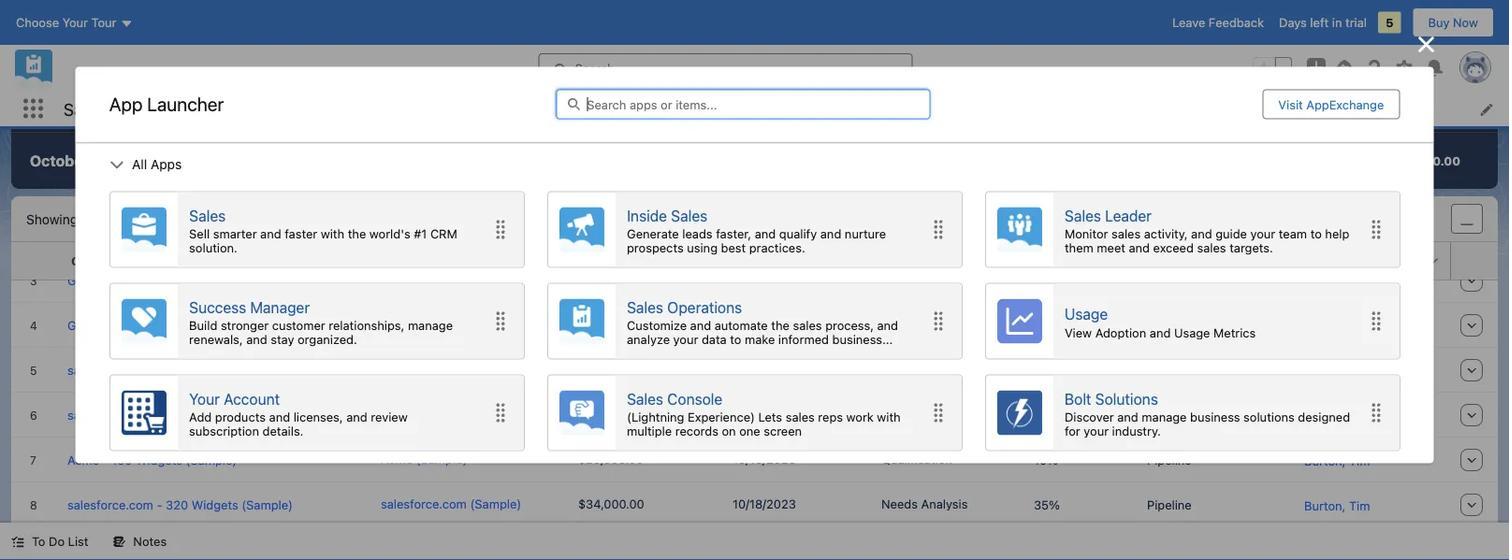 Task type: vqa. For each thing, say whether or not it's contained in the screenshot.
1,200 in Related To Acme - 1,200 Widgets (Sample)
no



Task type: describe. For each thing, give the bounding box(es) containing it.
10/3/2023
[[733, 317, 790, 331]]

1 horizontal spatial all
[[402, 211, 417, 227]]

owner full name cell
[[1297, 168, 1451, 281]]

nurture
[[844, 226, 886, 240]]

and right meet
[[1128, 240, 1150, 254]]

10/16/2023 for qualification
[[733, 452, 796, 466]]

sales inside sales console (lightning experience) lets sales reps work with multiple records on one screen
[[785, 410, 814, 424]]

10% for 10/17/2023
[[1034, 543, 1058, 557]]

search...
[[575, 61, 625, 75]]

analyze
[[627, 332, 670, 346]]

business
[[1190, 410, 1240, 424]]

owner full name
[[1308, 254, 1411, 268]]

multiple
[[627, 424, 672, 438]]

launcher
[[147, 93, 224, 115]]

sales inside sales operations customize and automate the sales process, and analyze your data to make informed business...
[[793, 318, 822, 332]]

to inside sales operations customize and automate the sales process, and analyze your data to make informed business...
[[730, 332, 741, 346]]

solutions
[[1095, 390, 1158, 407]]

targets.
[[1229, 240, 1273, 254]]

inverse image
[[1415, 33, 1438, 56]]

5
[[1386, 15, 1394, 29]]

$15,000.00
[[578, 272, 642, 286]]

status containing showing opportunities for: tim burton
[[26, 211, 542, 227]]

work
[[846, 410, 873, 424]]

name for account name
[[438, 254, 473, 268]]

sell
[[189, 226, 209, 240]]

to
[[32, 535, 45, 549]]

one
[[739, 424, 760, 438]]

won
[[924, 272, 949, 286]]

2 vertical spatial october
[[277, 211, 326, 227]]

october fy 2023 inside october fy 2023 row
[[30, 152, 154, 170]]

2 horizontal spatial closed
[[1147, 274, 1187, 288]]

and inside sales sell smarter and faster with the world's #1 crm solution.
[[260, 226, 281, 240]]

100%
[[1034, 274, 1066, 288]]

close date
[[735, 254, 801, 268]]

$34,000.00
[[578, 497, 644, 511]]

and inside usage view adoption and usage metrics
[[1149, 325, 1170, 339]]

world's
[[369, 226, 410, 240]]

amount button
[[570, 242, 724, 280]]

reps
[[818, 410, 843, 424]]

$20,000.00 for 10/10/2023
[[578, 362, 644, 376]]

1 horizontal spatial tim
[[189, 211, 212, 227]]

your inside sales operations customize and automate the sales process, and analyze your data to make informed business...
[[673, 332, 698, 346]]

90% for 10/3/2023
[[1034, 319, 1060, 333]]

stage cell
[[873, 168, 1026, 281]]

sales sell smarter and faster with the world's #1 crm solution.
[[189, 206, 457, 254]]

pm
[[1469, 66, 1487, 80]]

close date button
[[724, 242, 873, 280]]

visit appexchange
[[1279, 97, 1384, 111]]

0 vertical spatial usage
[[1064, 305, 1108, 323]]

search... button
[[539, 53, 913, 83]]

close date cell
[[724, 168, 873, 281]]

using
[[687, 240, 717, 254]]

commit forecast
[[790, 108, 887, 121]]

forecasts for forecasts
[[552, 102, 607, 116]]

stage button
[[873, 242, 1026, 280]]

notes
[[133, 535, 167, 549]]

do
[[49, 535, 65, 549]]

industry.
[[1112, 424, 1161, 438]]

1 vertical spatial usage
[[1174, 325, 1210, 339]]

and up close date
[[754, 226, 775, 240]]

review
[[370, 410, 407, 424]]

$20,000.00 for 10/11/2023
[[578, 407, 644, 421]]

leave feedback
[[1173, 15, 1264, 29]]

current
[[173, 154, 217, 167]]

and up forecast category
[[1191, 226, 1212, 240]]

make
[[744, 332, 775, 346]]

sales inside 'inside sales generate leads faster, and qualify and nurture prospects using best practices.'
[[671, 206, 707, 224]]

10/11/2023
[[733, 407, 794, 421]]

updated
[[1298, 66, 1345, 80]]

sales for sales console (lightning experience) lets sales reps work with multiple records on one screen
[[627, 390, 663, 407]]

name for opportunity name
[[148, 254, 183, 268]]

the inside sales operations customize and automate the sales process, and analyze your data to make informed business...
[[771, 318, 789, 332]]

text default image inside notes button
[[113, 536, 126, 549]]

forecast category button
[[1139, 242, 1297, 280]]

90% for 10/11/2023
[[1034, 408, 1060, 422]]

pipeline for 10/17/2023
[[1147, 543, 1192, 557]]

text default image
[[11, 536, 24, 549]]

faster
[[284, 226, 317, 240]]

owner full name button
[[1297, 242, 1451, 280]]

meet
[[1097, 240, 1125, 254]]

2023 inside "button"
[[1327, 43, 1357, 57]]

your
[[189, 390, 219, 407]]

buy now
[[1428, 15, 1478, 29]]

for
[[1064, 424, 1080, 438]]

lets
[[758, 410, 782, 424]]

and left automate
[[690, 318, 711, 332]]

manage inside success manager build stronger customer relationships, manage renewals, and stay organized.
[[407, 318, 452, 332]]

informed
[[778, 332, 829, 346]]

visit appexchange button
[[1263, 89, 1400, 119]]

account inside account name button
[[385, 254, 435, 268]]

list containing forecasts
[[214, 92, 1509, 126]]

grid containing opportunity name
[[11, 168, 1498, 561]]

the inside sales sell smarter and faster with the world's #1 crm solution.
[[347, 226, 366, 240]]

operations for sales operations customize and automate the sales process, and analyze your data to make informed business...
[[667, 298, 742, 316]]

probability (%) cell
[[1026, 168, 1139, 281]]

burton inside button
[[117, 56, 172, 76]]

tim burton
[[83, 56, 172, 76]]

details.
[[262, 424, 303, 438]]

1 horizontal spatial burton
[[215, 211, 256, 227]]

2 vertical spatial 2023
[[349, 211, 381, 227]]

data
[[701, 332, 726, 346]]

automate
[[714, 318, 768, 332]]

buy
[[1428, 15, 1450, 29]]

0 vertical spatial commit
[[790, 108, 834, 121]]

1 horizontal spatial opportunity
[[152, 40, 220, 55]]

process,
[[825, 318, 873, 332]]

opportunity inside button
[[71, 254, 145, 268]]

only
[[574, 108, 600, 121]]

account inside your account add products and licenses, and review subscription details.
[[223, 390, 279, 407]]

in
[[1332, 15, 1342, 29]]

showing for showing
[[1188, 42, 1236, 56]]

1 needs from the top
[[881, 362, 918, 376]]

organized.
[[297, 332, 357, 346]]

10/23/2023
[[1349, 66, 1413, 80]]

and left review
[[346, 410, 367, 424]]

all inside dropdown button
[[132, 156, 147, 171]]

guide
[[1215, 226, 1247, 240]]

pipeline for 10/10/2023
[[1147, 364, 1192, 378]]

view
[[1064, 325, 1092, 339]]

stronger
[[220, 318, 268, 332]]

leave feedback link
[[1173, 15, 1264, 29]]

sales operations
[[64, 99, 191, 119]]

last
[[1271, 66, 1295, 80]]

account name button
[[373, 242, 570, 280]]

forecast category
[[1150, 254, 1262, 268]]

trial
[[1346, 15, 1367, 29]]

screen
[[763, 424, 802, 438]]

pipeline for 10/18/2023
[[1147, 498, 1192, 512]]

close
[[735, 254, 769, 268]]

bolt
[[1064, 390, 1091, 407]]

them
[[1064, 240, 1093, 254]]

sales console link
[[627, 387, 915, 410]]

0 vertical spatial amount
[[223, 40, 268, 55]]

customize
[[627, 318, 686, 332]]

forecasts link
[[540, 92, 618, 126]]

10/10/2023
[[733, 362, 796, 376]]

open
[[1383, 108, 1413, 121]]

manager
[[250, 298, 309, 316]]

activity,
[[1144, 226, 1187, 240]]

0 horizontal spatial forecast
[[420, 211, 473, 227]]

and left licenses,
[[269, 410, 290, 424]]

text default image up '03:46'
[[1432, 44, 1445, 57]]

opportunities
[[81, 211, 162, 227]]

products list item
[[618, 92, 716, 126]]

negotiation for 10/3/2023
[[881, 317, 947, 331]]

relationships,
[[328, 318, 404, 332]]

application containing sales
[[98, 183, 1411, 550]]

now
[[1453, 15, 1478, 29]]

solution.
[[189, 240, 237, 254]]

sales for sales operations
[[64, 99, 104, 119]]



Task type: locate. For each thing, give the bounding box(es) containing it.
#1
[[413, 226, 427, 240]]

$19,500.00
[[578, 317, 642, 331]]

0 vertical spatial the
[[347, 226, 366, 240]]

0 vertical spatial account
[[385, 254, 435, 268]]

name inside owner full name button
[[1376, 254, 1411, 268]]

3 name from the left
[[1376, 254, 1411, 268]]

1 vertical spatial $20,000.00
[[578, 407, 644, 421]]

operations down tim burton button
[[108, 99, 191, 119]]

forecasts up 'tim burton'
[[82, 40, 138, 55]]

0 vertical spatial tim
[[83, 56, 113, 76]]

0 horizontal spatial october
[[30, 152, 89, 170]]

burton up the solution.
[[215, 211, 256, 227]]

1 vertical spatial 2023
[[115, 152, 154, 170]]

october down month
[[30, 152, 89, 170]]

text default image inside all apps dropdown button
[[109, 157, 124, 172]]

0 vertical spatial needs
[[881, 362, 918, 376]]

negotiation down closed won
[[881, 317, 947, 331]]

row number image
[[11, 242, 60, 280]]

0 horizontal spatial forecasts
[[82, 40, 138, 55]]

• right smarter
[[263, 211, 269, 227]]

2 horizontal spatial name
[[1376, 254, 1411, 268]]

0 horizontal spatial to
[[730, 332, 741, 346]]

usage up view
[[1064, 305, 1108, 323]]

2 • from the left
[[388, 211, 394, 227]]

usage left metrics at right bottom
[[1174, 325, 1210, 339]]

fy inside "button"
[[1309, 43, 1324, 57]]

account up products
[[223, 390, 279, 407]]

0 horizontal spatial manage
[[407, 318, 452, 332]]

list item
[[214, 92, 270, 126]]

products link
[[618, 92, 692, 126]]

1 horizontal spatial to
[[1310, 226, 1322, 240]]

text default image down prospects
[[632, 256, 644, 268]]

1 horizontal spatial closed
[[881, 272, 921, 286]]

solutions
[[1243, 410, 1294, 424]]

1 vertical spatial tim
[[189, 211, 212, 227]]

appexchange
[[1307, 97, 1384, 111]]

and inside success manager build stronger customer relationships, manage renewals, and stay organized.
[[246, 332, 267, 346]]

2 35% from the top
[[1034, 498, 1060, 512]]

1 horizontal spatial account
[[385, 254, 435, 268]]

feedback
[[1209, 15, 1264, 29]]

negotiation right work
[[881, 407, 947, 421]]

1 vertical spatial the
[[771, 318, 789, 332]]

1 horizontal spatial •
[[388, 211, 394, 227]]

fy inside row
[[93, 152, 112, 170]]

1 horizontal spatial forecast
[[837, 108, 887, 121]]

account down #1
[[385, 254, 435, 268]]

fy up the updated
[[1309, 43, 1324, 57]]

commit up october fy 2023 row
[[790, 108, 834, 121]]

0 horizontal spatial showing
[[26, 211, 78, 227]]

90% left view
[[1034, 319, 1060, 333]]

list
[[68, 535, 88, 549]]

adoption
[[1095, 325, 1146, 339]]

1 horizontal spatial 2023
[[349, 211, 381, 227]]

1 vertical spatial fy
[[93, 152, 112, 170]]

practices.
[[749, 240, 805, 254]]

closed for closed won
[[881, 272, 921, 286]]

row number cell
[[11, 168, 60, 281]]

0 horizontal spatial name
[[148, 254, 183, 268]]

your left team
[[1250, 226, 1275, 240]]

1 vertical spatial all
[[402, 211, 417, 227]]

1 vertical spatial commit
[[1147, 319, 1191, 333]]

and left faster
[[260, 226, 281, 240]]

qualify
[[779, 226, 817, 240]]

opportunity
[[152, 40, 220, 55], [71, 254, 145, 268]]

october fy 2023 down month
[[30, 152, 154, 170]]

(%)
[[1107, 254, 1130, 268]]

usage view adoption and usage metrics
[[1064, 305, 1256, 339]]

products
[[630, 102, 680, 116]]

10/17/2023
[[733, 542, 795, 556]]

account name
[[385, 254, 473, 268]]

sales inside sales sell smarter and faster with the world's #1 crm solution.
[[189, 206, 225, 224]]

operations up data
[[667, 298, 742, 316]]

1 vertical spatial forecasts
[[552, 102, 607, 116]]

2 horizontal spatial fy
[[1309, 43, 1324, 57]]

products
[[215, 410, 265, 424]]

2023 down in
[[1327, 43, 1357, 57]]

0 horizontal spatial burton
[[117, 56, 172, 76]]

1 vertical spatial opportunity
[[71, 254, 145, 268]]

1 vertical spatial october fy 2023
[[30, 152, 154, 170]]

opportunity name button
[[60, 242, 373, 280]]

status
[[26, 211, 542, 227]]

amount inside button
[[581, 254, 629, 268]]

1 vertical spatial qualification
[[881, 542, 952, 556]]

inside
[[627, 206, 667, 224]]

and inside bolt solutions discover and manage business solutions designed for your industry.
[[1117, 410, 1138, 424]]

leave
[[1173, 15, 1206, 29]]

sales up customize
[[627, 298, 663, 316]]

burton down >
[[117, 56, 172, 76]]

account name cell
[[373, 168, 570, 281]]

closed up usage link
[[1147, 274, 1187, 288]]

1 horizontal spatial the
[[771, 318, 789, 332]]

1 vertical spatial forecast
[[420, 211, 473, 227]]

discover
[[1064, 410, 1114, 424]]

group
[[1253, 57, 1292, 80]]

manage down the solutions
[[1141, 410, 1186, 424]]

text default image up "last updated 10/23/2023 at 03:46 pm"
[[1368, 42, 1383, 57]]

notes button
[[101, 523, 178, 561]]

sales
[[64, 99, 104, 119], [189, 206, 225, 224], [671, 206, 707, 224], [1064, 206, 1101, 224], [627, 298, 663, 316], [627, 390, 663, 407]]

sales up sell
[[189, 206, 225, 224]]

1 negotiation from the top
[[881, 317, 947, 331]]

commit up industry.
[[1147, 408, 1191, 422]]

qualification for 10/17/2023
[[881, 542, 952, 556]]

2023 left #1
[[349, 211, 381, 227]]

needs analysis
[[881, 362, 968, 376], [881, 497, 968, 511]]

0 vertical spatial manage
[[407, 318, 452, 332]]

and right qualify
[[820, 226, 841, 240]]

burton
[[117, 56, 172, 76], [215, 211, 256, 227]]

1 vertical spatial to
[[730, 332, 741, 346]]

and left stay on the left of the page
[[246, 332, 267, 346]]

1 vertical spatial negotiation
[[881, 407, 947, 421]]

0 horizontal spatial 2023
[[115, 152, 154, 170]]

2 vertical spatial commit
[[1147, 408, 1191, 422]]

0 vertical spatial needs analysis
[[881, 362, 968, 376]]

negotiation
[[881, 317, 947, 331], [881, 407, 947, 421]]

all left apps
[[132, 156, 147, 171]]

1 name from the left
[[148, 254, 183, 268]]

text default image
[[1368, 42, 1383, 57], [1411, 44, 1424, 57], [1432, 44, 1445, 57], [109, 157, 124, 172], [632, 256, 644, 268], [113, 536, 126, 549]]

0 horizontal spatial usage
[[1064, 305, 1108, 323]]

2023 inside row
[[115, 152, 154, 170]]

open pipeline
[[1383, 108, 1461, 121]]

1 $20,000.00 from the top
[[578, 362, 644, 376]]

opportunity name
[[71, 254, 183, 268]]

text default image left 'notes'
[[113, 536, 126, 549]]

to right data
[[730, 332, 741, 346]]

success manager link
[[189, 296, 477, 318]]

1 vertical spatial analysis
[[921, 497, 968, 511]]

0 horizontal spatial amount
[[223, 40, 268, 55]]

with right faster
[[320, 226, 344, 240]]

showing up row number image on the top left
[[26, 211, 78, 227]]

1 vertical spatial operations
[[667, 298, 742, 316]]

days left in trial
[[1279, 15, 1367, 29]]

october fy 2023 button
[[1243, 35, 1399, 65]]

experience)
[[687, 410, 755, 424]]

commit
[[790, 108, 834, 121], [1147, 319, 1191, 333], [1147, 408, 1191, 422]]

0 vertical spatial forecast
[[837, 108, 887, 121]]

0 vertical spatial october fy 2023
[[1259, 43, 1357, 57]]

2 vertical spatial $20,000.00
[[578, 452, 644, 466]]

2 name from the left
[[438, 254, 473, 268]]

Search apps or items... search field
[[556, 89, 930, 119]]

fy right faster
[[330, 211, 346, 227]]

manage inside bolt solutions discover and manage business solutions designed for your industry.
[[1141, 410, 1186, 424]]

opportunity name cell
[[60, 168, 373, 281]]

october up last
[[1259, 43, 1306, 57]]

sales inside sales operations customize and automate the sales process, and analyze your data to make informed business...
[[627, 298, 663, 316]]

sales inside sales leader monitor sales activity, and guide your team to help them meet and exceed sales targets.
[[1064, 206, 1101, 224]]

2 analysis from the top
[[921, 497, 968, 511]]

sales left app
[[64, 99, 104, 119]]

2 vertical spatial your
[[1083, 424, 1108, 438]]

90% left 'discover'
[[1034, 408, 1060, 422]]

tim right for:
[[189, 211, 212, 227]]

text default image up the at
[[1411, 44, 1424, 57]]

sales up monitor
[[1064, 206, 1101, 224]]

sales inside sales console (lightning experience) lets sales reps work with multiple records on one screen
[[627, 390, 663, 407]]

2 horizontal spatial 2023
[[1327, 43, 1357, 57]]

0 vertical spatial to
[[1310, 226, 1322, 240]]

your account add products and licenses, and review subscription details.
[[189, 390, 407, 438]]

monitor
[[1064, 226, 1108, 240]]

name down crm
[[438, 254, 473, 268]]

sales up the (lightning
[[627, 390, 663, 407]]

0 vertical spatial opportunity
[[152, 40, 220, 55]]

1 needs analysis from the top
[[881, 362, 968, 376]]

on
[[721, 424, 736, 438]]

closed for closed only
[[532, 108, 571, 121]]

your left data
[[673, 332, 698, 346]]

0 horizontal spatial operations
[[108, 99, 191, 119]]

0 horizontal spatial opportunity
[[71, 254, 145, 268]]

tim up app
[[83, 56, 113, 76]]

1 35% from the top
[[1034, 364, 1060, 378]]

october fy 2023 up the updated
[[1259, 43, 1357, 57]]

sales up leads
[[671, 206, 707, 224]]

success
[[189, 298, 246, 316]]

with right work
[[877, 410, 900, 424]]

negotiation for 10/11/2023
[[881, 407, 947, 421]]

2 $20,000.00 from the top
[[578, 407, 644, 421]]

$40,000.00
[[578, 542, 644, 556]]

opportunity down opportunities
[[71, 254, 145, 268]]

0 vertical spatial negotiation
[[881, 317, 947, 331]]

1 vertical spatial burton
[[215, 211, 256, 227]]

date
[[773, 254, 801, 268]]

sales operations customize and automate the sales process, and analyze your data to make informed business...
[[627, 298, 898, 346]]

2 negotiation from the top
[[881, 407, 947, 421]]

1 90% from the top
[[1034, 319, 1060, 333]]

at
[[1417, 66, 1428, 80]]

35% for 10/18/2023
[[1034, 498, 1060, 512]]

sales for sales operations customize and automate the sales process, and analyze your data to make informed business...
[[627, 298, 663, 316]]

$20,000.00 for 10/16/2023
[[578, 452, 644, 466]]

probability (%) button
[[1026, 242, 1139, 280]]

all apps button
[[98, 144, 1411, 183]]

1 vertical spatial manage
[[1141, 410, 1186, 424]]

and right the adoption
[[1149, 325, 1170, 339]]

amount up $15,000.00
[[581, 254, 629, 268]]

3 $20,000.00 from the top
[[578, 452, 644, 466]]

manage right relationships,
[[407, 318, 452, 332]]

october inside row
[[30, 152, 89, 170]]

pipeline for 10/16/2023
[[1147, 453, 1192, 467]]

operations for sales operations
[[108, 99, 191, 119]]

commit for 10/11/2023
[[1147, 408, 1191, 422]]

0 vertical spatial $20,000.00
[[578, 362, 644, 376]]

0 vertical spatial 10/16/2023
[[733, 272, 796, 286]]

0 vertical spatial all
[[132, 156, 147, 171]]

to left 'help'
[[1310, 226, 1322, 240]]

$361,000.00
[[1383, 154, 1461, 168]]

0 horizontal spatial account
[[223, 390, 279, 407]]

october fy 2023
[[1259, 43, 1357, 57], [30, 152, 154, 170]]

to
[[1310, 226, 1322, 240], [730, 332, 741, 346]]

0 vertical spatial 10%
[[1034, 453, 1058, 467]]

your inside bolt solutions discover and manage business solutions designed for your industry.
[[1083, 424, 1108, 438]]

2 needs analysis from the top
[[881, 497, 968, 511]]

$20,000.00
[[578, 362, 644, 376], [578, 407, 644, 421], [578, 452, 644, 466]]

0 vertical spatial analysis
[[921, 362, 968, 376]]

help
[[1325, 226, 1349, 240]]

• left #1
[[388, 211, 394, 227]]

sales for sales leader monitor sales activity, and guide your team to help them meet and exceed sales targets.
[[1064, 206, 1101, 224]]

name right full
[[1376, 254, 1411, 268]]

1 horizontal spatial usage
[[1174, 325, 1210, 339]]

1 qualification from the top
[[881, 452, 952, 466]]

to do list
[[32, 535, 88, 549]]

for:
[[165, 211, 186, 227]]

1 horizontal spatial forecasts
[[552, 102, 607, 116]]

0 horizontal spatial all
[[132, 156, 147, 171]]

1 • from the left
[[263, 211, 269, 227]]

sales for sales sell smarter and faster with the world's #1 crm solution.
[[189, 206, 225, 224]]

0 vertical spatial 35%
[[1034, 364, 1060, 378]]

october right smarter
[[277, 211, 326, 227]]

0 horizontal spatial with
[[320, 226, 344, 240]]

1 vertical spatial 35%
[[1034, 498, 1060, 512]]

0 vertical spatial with
[[320, 226, 344, 240]]

with inside sales console (lightning experience) lets sales reps work with multiple records on one screen
[[877, 410, 900, 424]]

2 horizontal spatial october
[[1259, 43, 1306, 57]]

name inside opportunity name button
[[148, 254, 183, 268]]

showing for showing opportunities for: tim burton • october fy 2023 • all forecast categories
[[26, 211, 78, 227]]

•
[[263, 211, 269, 227], [388, 211, 394, 227]]

sales link
[[189, 204, 477, 226]]

10/16/2023 down one
[[733, 452, 796, 466]]

best
[[721, 240, 745, 254]]

and right process,
[[877, 318, 898, 332]]

1 vertical spatial needs analysis
[[881, 497, 968, 511]]

your account link
[[189, 387, 477, 410]]

1 horizontal spatial fy
[[330, 211, 346, 227]]

with inside sales sell smarter and faster with the world's #1 crm solution.
[[320, 226, 344, 240]]

0 vertical spatial fy
[[1309, 43, 1324, 57]]

1 vertical spatial 10/16/2023
[[733, 452, 796, 466]]

2 needs from the top
[[881, 497, 918, 511]]

0 vertical spatial your
[[1250, 226, 1275, 240]]

1 vertical spatial your
[[673, 332, 698, 346]]

$20,000.00 up multiple
[[578, 407, 644, 421]]

text default image left all apps
[[109, 157, 124, 172]]

0 vertical spatial october
[[1259, 43, 1306, 57]]

all left crm
[[402, 211, 417, 227]]

0 horizontal spatial fy
[[93, 152, 112, 170]]

your right the "for"
[[1083, 424, 1108, 438]]

business...
[[832, 332, 893, 346]]

closed left only
[[532, 108, 571, 121]]

(lightning
[[627, 410, 684, 424]]

list
[[214, 92, 1509, 126]]

showing down leave feedback link
[[1188, 42, 1236, 56]]

03:46
[[1431, 66, 1465, 80]]

usage link
[[1064, 303, 1256, 325]]

1 horizontal spatial october
[[277, 211, 326, 227]]

action image
[[1451, 242, 1498, 280]]

0 horizontal spatial the
[[347, 226, 366, 240]]

forecasts down search...
[[552, 102, 607, 116]]

your inside sales leader monitor sales activity, and guide your team to help them meet and exceed sales targets.
[[1250, 226, 1275, 240]]

to inside sales leader monitor sales activity, and guide your team to help them meet and exceed sales targets.
[[1310, 226, 1322, 240]]

1 analysis from the top
[[921, 362, 968, 376]]

sales operations link
[[627, 296, 915, 318]]

text default image inside amount button
[[632, 256, 644, 268]]

fy left all apps
[[93, 152, 112, 170]]

build
[[189, 318, 217, 332]]

tim burton button
[[82, 54, 203, 77]]

2 horizontal spatial forecast
[[1150, 254, 1203, 268]]

0 horizontal spatial •
[[263, 211, 269, 227]]

october fy 2023 row
[[11, 132, 1498, 189]]

forecast category cell
[[1139, 168, 1297, 281]]

licenses,
[[293, 410, 343, 424]]

forecast inside button
[[1150, 254, 1203, 268]]

2 10/16/2023 from the top
[[733, 452, 796, 466]]

prospects
[[627, 240, 683, 254]]

2 vertical spatial fy
[[330, 211, 346, 227]]

october inside "button"
[[1259, 43, 1306, 57]]

qualification
[[881, 452, 952, 466], [881, 542, 952, 556]]

2 horizontal spatial your
[[1250, 226, 1275, 240]]

name inside account name button
[[438, 254, 473, 268]]

forecasts for forecasts > opportunity amount
[[82, 40, 138, 55]]

2023 down the sales operations
[[115, 152, 154, 170]]

1 vertical spatial needs
[[881, 497, 918, 511]]

0 vertical spatial 2023
[[1327, 43, 1357, 57]]

october
[[1259, 43, 1306, 57], [30, 152, 89, 170], [277, 211, 326, 227]]

2 qualification from the top
[[881, 542, 952, 556]]

add
[[189, 410, 211, 424]]

tim inside button
[[83, 56, 113, 76]]

1 vertical spatial 90%
[[1034, 408, 1060, 422]]

1 vertical spatial october
[[30, 152, 89, 170]]

10% for 10/16/2023
[[1034, 453, 1058, 467]]

the
[[347, 226, 366, 240], [771, 318, 789, 332]]

smarter
[[213, 226, 256, 240]]

inside sales generate leads faster, and qualify and nurture prospects using best practices.
[[627, 206, 886, 254]]

name down for:
[[148, 254, 183, 268]]

commit right the adoption
[[1147, 319, 1191, 333]]

grid
[[11, 168, 1498, 561]]

opportunity right >
[[152, 40, 220, 55]]

tim
[[83, 56, 113, 76], [189, 211, 212, 227]]

bolt solutions link
[[1064, 387, 1352, 410]]

leads
[[682, 226, 712, 240]]

amount up launcher
[[223, 40, 268, 55]]

10/16/2023 for closed won
[[733, 272, 796, 286]]

1 10/16/2023 from the top
[[733, 272, 796, 286]]

application
[[98, 183, 1411, 550]]

your
[[1250, 226, 1275, 240], [673, 332, 698, 346], [1083, 424, 1108, 438]]

operations inside sales operations customize and automate the sales process, and analyze your data to make informed business...
[[667, 298, 742, 316]]

sales leader link
[[1064, 204, 1352, 226]]

2 90% from the top
[[1034, 408, 1060, 422]]

text default image inside october fy 2023 "button"
[[1368, 42, 1383, 57]]

0 vertical spatial showing
[[1188, 42, 1236, 56]]

$20,000.00 down $19,500.00
[[578, 362, 644, 376]]

0 vertical spatial burton
[[117, 56, 172, 76]]

amount cell
[[570, 168, 724, 281]]

1 vertical spatial amount
[[581, 254, 629, 268]]

35% for 10/10/2023
[[1034, 364, 1060, 378]]

action cell
[[1451, 168, 1498, 281]]

2 10% from the top
[[1034, 543, 1058, 557]]

0 vertical spatial qualification
[[881, 452, 952, 466]]

1 vertical spatial with
[[877, 410, 900, 424]]

$20,000.00 up $34,000.00
[[578, 452, 644, 466]]

closed down stage
[[881, 272, 921, 286]]

full
[[1351, 254, 1373, 268]]

october fy 2023 inside october fy 2023 "button"
[[1259, 43, 1357, 57]]

commit for 10/3/2023
[[1147, 319, 1191, 333]]

qualification for 10/16/2023
[[881, 452, 952, 466]]

1 10% from the top
[[1034, 453, 1058, 467]]

10/16/2023 down close date
[[733, 272, 796, 286]]

stay
[[270, 332, 294, 346]]

and down the solutions
[[1117, 410, 1138, 424]]



